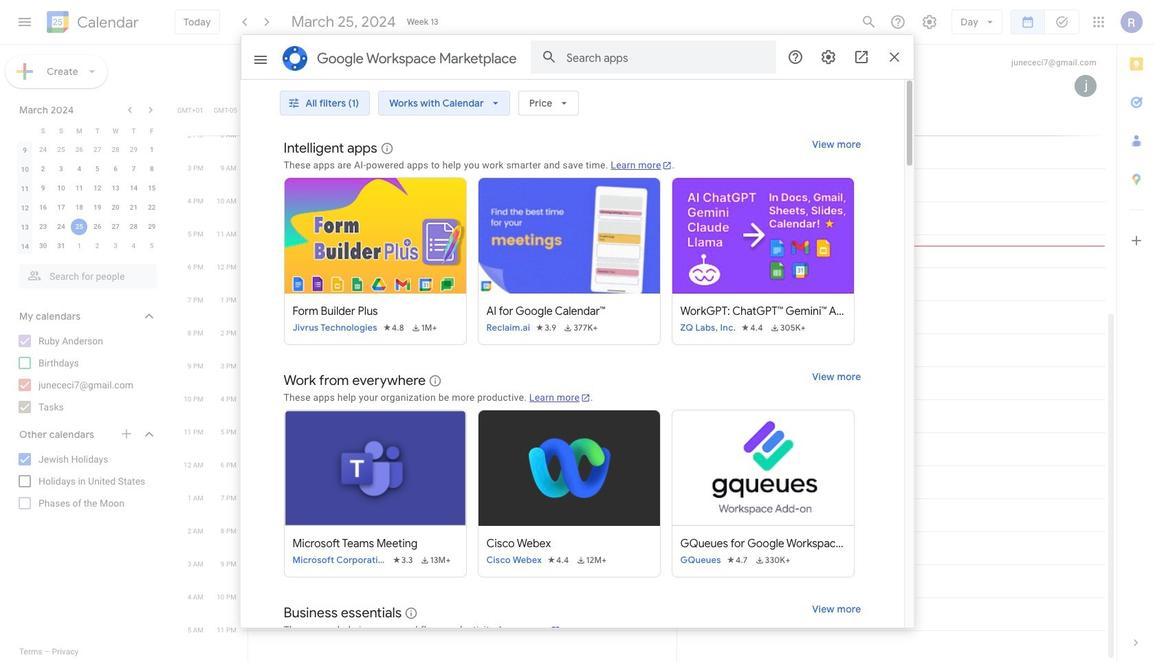 Task type: describe. For each thing, give the bounding box(es) containing it.
5 row from the top
[[16, 198, 161, 217]]

13 element
[[107, 180, 124, 197]]

other calendars list
[[3, 449, 171, 515]]

4 row from the top
[[16, 179, 161, 198]]

april 4 element
[[126, 238, 142, 255]]

30 element
[[35, 238, 51, 255]]

main drawer image
[[17, 14, 33, 30]]

26 element
[[89, 219, 106, 235]]

5 element
[[89, 161, 106, 178]]

april 1 element
[[71, 238, 88, 255]]

february 24 element
[[35, 142, 51, 158]]

9 element
[[35, 180, 51, 197]]

27 element
[[107, 219, 124, 235]]

18 element
[[71, 200, 88, 216]]

1 element
[[144, 142, 160, 158]]

23 element
[[35, 219, 51, 235]]

row group inside march 2024 grid
[[16, 140, 161, 256]]

my calendars list
[[3, 330, 171, 418]]

17 element
[[53, 200, 69, 216]]

10 element
[[53, 180, 69, 197]]

6 element
[[107, 161, 124, 178]]

2 element
[[35, 161, 51, 178]]

28 element
[[126, 219, 142, 235]]

1 horizontal spatial column header
[[248, 45, 677, 103]]

7 row from the top
[[16, 237, 161, 256]]

16 element
[[35, 200, 51, 216]]

20 element
[[107, 200, 124, 216]]

22 element
[[144, 200, 160, 216]]

15 element
[[144, 180, 160, 197]]



Task type: locate. For each thing, give the bounding box(es) containing it.
february 26 element
[[71, 142, 88, 158]]

tab list
[[1118, 45, 1156, 624]]

heading inside calendar element
[[74, 14, 139, 31]]

3 row from the top
[[16, 160, 161, 179]]

row down the '26' element
[[16, 237, 161, 256]]

19 element
[[89, 200, 106, 216]]

calendar element
[[44, 8, 139, 39]]

february 27 element
[[89, 142, 106, 158]]

8 element
[[144, 161, 160, 178]]

grid
[[176, 45, 1117, 663]]

0 vertical spatial column header
[[248, 45, 677, 103]]

0 horizontal spatial cell
[[70, 217, 88, 237]]

6 row from the top
[[16, 217, 161, 237]]

1 vertical spatial column header
[[16, 121, 34, 140]]

11 element
[[71, 180, 88, 197]]

21 element
[[126, 200, 142, 216]]

29 element
[[144, 219, 160, 235]]

None search field
[[0, 259, 171, 289]]

14 element
[[126, 180, 142, 197]]

row up february 26 element
[[16, 121, 161, 140]]

february 29 element
[[126, 142, 142, 158]]

1 row from the top
[[16, 121, 161, 140]]

4 element
[[71, 161, 88, 178]]

31 element
[[53, 238, 69, 255]]

row up the 'april 2' element
[[16, 217, 161, 237]]

0 horizontal spatial column header
[[16, 121, 34, 140]]

row
[[16, 121, 161, 140], [16, 140, 161, 160], [16, 160, 161, 179], [16, 179, 161, 198], [16, 198, 161, 217], [16, 217, 161, 237], [16, 237, 161, 256]]

column header
[[248, 45, 677, 103], [16, 121, 34, 140]]

cell
[[248, 103, 677, 136], [70, 217, 88, 237]]

april 5 element
[[144, 238, 160, 255]]

row up 5 element
[[16, 140, 161, 160]]

2 row from the top
[[16, 140, 161, 160]]

row group
[[16, 140, 161, 256]]

february 28 element
[[107, 142, 124, 158]]

column header inside march 2024 grid
[[16, 121, 34, 140]]

25, today element
[[71, 219, 88, 235]]

3 element
[[53, 161, 69, 178]]

april 3 element
[[107, 238, 124, 255]]

7 element
[[126, 161, 142, 178]]

heading
[[74, 14, 139, 31]]

april 2 element
[[89, 238, 106, 255]]

24 element
[[53, 219, 69, 235]]

february 25 element
[[53, 142, 69, 158]]

march 2024 grid
[[13, 121, 161, 256]]

row up the '26' element
[[16, 198, 161, 217]]

1 horizontal spatial cell
[[248, 103, 677, 136]]

0 vertical spatial cell
[[248, 103, 677, 136]]

row down february 27 element
[[16, 160, 161, 179]]

cell inside row group
[[70, 217, 88, 237]]

row down 4 element
[[16, 179, 161, 198]]

1 vertical spatial cell
[[70, 217, 88, 237]]

12 element
[[89, 180, 106, 197]]



Task type: vqa. For each thing, say whether or not it's contained in the screenshot.
May 8 'element'
no



